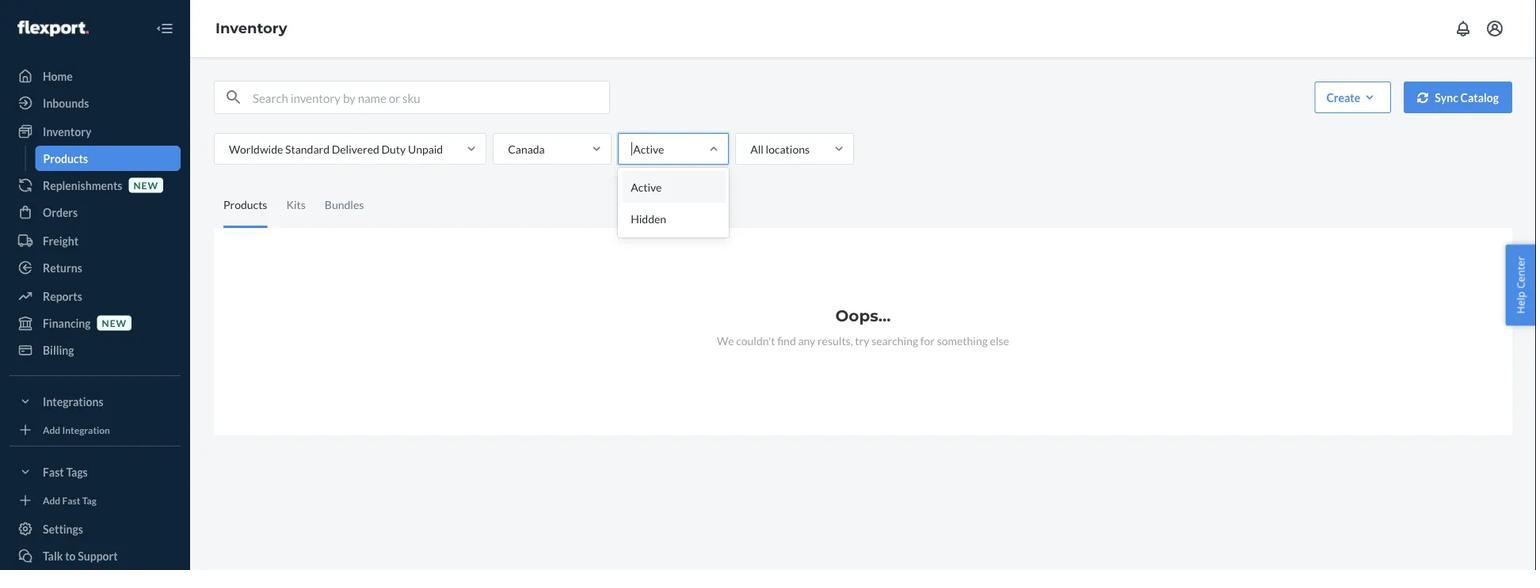 Task type: describe. For each thing, give the bounding box(es) containing it.
0 vertical spatial inventory
[[216, 20, 287, 37]]

returns
[[43, 261, 82, 275]]

we
[[717, 334, 734, 348]]

we couldn't find any results, try searching for something else
[[717, 334, 1010, 348]]

billing
[[43, 344, 74, 357]]

add fast tag
[[43, 495, 97, 506]]

new for financing
[[102, 317, 127, 329]]

locations
[[766, 142, 810, 156]]

inbounds
[[43, 96, 89, 110]]

all
[[751, 142, 764, 156]]

financing
[[43, 317, 91, 330]]

reports
[[43, 290, 82, 303]]

0 vertical spatial active
[[633, 142, 664, 156]]

unpaid
[[408, 142, 443, 156]]

oops...
[[836, 306, 891, 326]]

1 vertical spatial fast
[[62, 495, 80, 506]]

0 vertical spatial products
[[43, 152, 88, 165]]

freight
[[43, 234, 79, 248]]

catalog
[[1461, 91, 1499, 104]]

add for add fast tag
[[43, 495, 60, 506]]

searching
[[872, 334, 919, 348]]

flexport logo image
[[17, 21, 89, 36]]

sync alt image
[[1418, 92, 1429, 103]]

results,
[[818, 334, 853, 348]]

standard
[[285, 142, 330, 156]]

all locations
[[751, 142, 810, 156]]

0 vertical spatial inventory link
[[216, 20, 287, 37]]

freight link
[[10, 228, 181, 254]]

1 horizontal spatial products
[[223, 198, 267, 212]]

integration
[[62, 424, 110, 436]]

canada
[[508, 142, 545, 156]]

fast inside dropdown button
[[43, 466, 64, 479]]

for
[[921, 334, 935, 348]]

bundles
[[325, 198, 364, 212]]

home link
[[10, 63, 181, 89]]

worldwide standard delivered duty unpaid
[[229, 142, 443, 156]]

reports link
[[10, 284, 181, 309]]

kits
[[286, 198, 306, 212]]



Task type: locate. For each thing, give the bounding box(es) containing it.
inbounds link
[[10, 90, 181, 116]]

fast tags
[[43, 466, 88, 479]]

open account menu image
[[1486, 19, 1505, 38]]

integrations button
[[10, 389, 181, 414]]

center
[[1514, 257, 1528, 289]]

add integration
[[43, 424, 110, 436]]

to
[[65, 550, 76, 563]]

1 vertical spatial products
[[223, 198, 267, 212]]

something
[[937, 334, 988, 348]]

fast
[[43, 466, 64, 479], [62, 495, 80, 506]]

support
[[78, 550, 118, 563]]

0 vertical spatial fast
[[43, 466, 64, 479]]

add
[[43, 424, 60, 436], [43, 495, 60, 506]]

try
[[855, 334, 870, 348]]

orders link
[[10, 200, 181, 225]]

fast tags button
[[10, 460, 181, 485]]

billing link
[[10, 338, 181, 363]]

add fast tag link
[[10, 491, 181, 510]]

create
[[1327, 91, 1361, 104]]

worldwide
[[229, 142, 283, 156]]

delivered
[[332, 142, 380, 156]]

0 horizontal spatial inventory
[[43, 125, 91, 138]]

Search inventory by name or sku text field
[[253, 82, 609, 113]]

talk to support
[[43, 550, 118, 563]]

add left integration
[[43, 424, 60, 436]]

active
[[633, 142, 664, 156], [631, 180, 662, 194]]

add inside add fast tag link
[[43, 495, 60, 506]]

returns link
[[10, 255, 181, 281]]

tags
[[66, 466, 88, 479]]

add integration link
[[10, 421, 181, 440]]

1 horizontal spatial inventory link
[[216, 20, 287, 37]]

talk to support button
[[10, 544, 181, 569]]

any
[[798, 334, 816, 348]]

new down reports link at the left of page
[[102, 317, 127, 329]]

products
[[43, 152, 88, 165], [223, 198, 267, 212]]

add for add integration
[[43, 424, 60, 436]]

sync catalog
[[1435, 91, 1499, 104]]

help
[[1514, 292, 1528, 314]]

products link
[[35, 146, 181, 171]]

sync catalog button
[[1405, 82, 1513, 113]]

duty
[[382, 142, 406, 156]]

tag
[[82, 495, 97, 506]]

1 horizontal spatial inventory
[[216, 20, 287, 37]]

new for replenishments
[[133, 179, 158, 191]]

products up replenishments
[[43, 152, 88, 165]]

1 horizontal spatial new
[[133, 179, 158, 191]]

1 vertical spatial active
[[631, 180, 662, 194]]

add up settings
[[43, 495, 60, 506]]

0 horizontal spatial products
[[43, 152, 88, 165]]

2 add from the top
[[43, 495, 60, 506]]

find
[[778, 334, 796, 348]]

0 horizontal spatial inventory link
[[10, 119, 181, 144]]

1 vertical spatial inventory
[[43, 125, 91, 138]]

fast left tags
[[43, 466, 64, 479]]

0 vertical spatial new
[[133, 179, 158, 191]]

integrations
[[43, 395, 104, 409]]

help center button
[[1506, 245, 1537, 326]]

fast left tag
[[62, 495, 80, 506]]

1 add from the top
[[43, 424, 60, 436]]

sync
[[1435, 91, 1459, 104]]

create button
[[1315, 82, 1392, 113]]

inventory
[[216, 20, 287, 37], [43, 125, 91, 138]]

help center
[[1514, 257, 1528, 314]]

1 vertical spatial inventory link
[[10, 119, 181, 144]]

settings
[[43, 523, 83, 536]]

new
[[133, 179, 158, 191], [102, 317, 127, 329]]

1 vertical spatial add
[[43, 495, 60, 506]]

0 vertical spatial add
[[43, 424, 60, 436]]

new down products link
[[133, 179, 158, 191]]

0 horizontal spatial new
[[102, 317, 127, 329]]

inventory link
[[216, 20, 287, 37], [10, 119, 181, 144]]

settings link
[[10, 517, 181, 542]]

orders
[[43, 206, 78, 219]]

open notifications image
[[1454, 19, 1473, 38]]

couldn't
[[736, 334, 775, 348]]

else
[[990, 334, 1010, 348]]

close navigation image
[[155, 19, 174, 38]]

home
[[43, 69, 73, 83]]

add inside add integration "link"
[[43, 424, 60, 436]]

products left kits
[[223, 198, 267, 212]]

hidden
[[631, 212, 667, 225]]

replenishments
[[43, 179, 122, 192]]

1 vertical spatial new
[[102, 317, 127, 329]]

talk
[[43, 550, 63, 563]]



Task type: vqa. For each thing, say whether or not it's contained in the screenshot.
"kits"
yes



